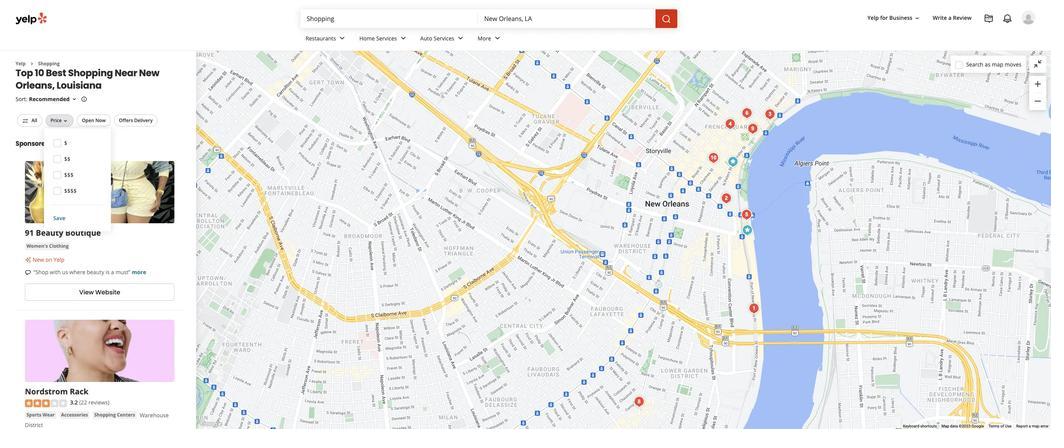 Task type: describe. For each thing, give the bounding box(es) containing it.
yelp link
[[16, 60, 26, 67]]

shopping centers link
[[93, 411, 137, 419]]

us
[[62, 269, 68, 276]]

services for home services
[[376, 34, 397, 42]]

recommended button
[[29, 96, 77, 103]]

view website
[[79, 288, 120, 297]]

view website link
[[25, 284, 174, 301]]

shopping for the shopping "link"
[[38, 60, 60, 67]]

home
[[359, 34, 375, 42]]

$$
[[64, 155, 70, 163]]

search
[[966, 61, 983, 68]]

auto services
[[420, 34, 454, 42]]

map
[[941, 424, 949, 429]]

more
[[478, 34, 491, 42]]

where
[[69, 269, 85, 276]]

2 vertical spatial yelp
[[54, 256, 64, 263]]

write a review link
[[930, 11, 975, 25]]

forever new orleans image
[[722, 116, 738, 132]]

new inside the top 10 best shopping near new orleans, louisiana
[[139, 67, 159, 80]]

women's clothing
[[26, 243, 69, 249]]

business
[[889, 14, 912, 22]]

$$$$
[[64, 187, 77, 195]]

keyboard
[[903, 424, 919, 429]]

sports
[[26, 412, 41, 418]]

more
[[132, 269, 146, 276]]

sports wear button
[[25, 411, 56, 419]]

$ button
[[50, 135, 105, 151]]

nordstrom rack link
[[25, 387, 88, 397]]

sports wear
[[26, 412, 55, 418]]

yelp for yelp link in the left of the page
[[16, 60, 26, 67]]

16 chevron down v2 image for yelp for business
[[914, 15, 920, 21]]

moves
[[1005, 61, 1021, 68]]

yelp for business
[[868, 14, 912, 22]]

91 beauty boutique
[[25, 228, 101, 238]]

projects image
[[984, 14, 993, 23]]

©2023
[[959, 424, 971, 429]]

shopping for shopping centers
[[94, 412, 116, 418]]

warehouse district
[[25, 412, 169, 429]]

riverwalk marketplace image
[[739, 207, 754, 223]]

map for moves
[[992, 61, 1003, 68]]

sponsored results
[[16, 139, 73, 148]]

write a review
[[933, 14, 972, 22]]

vans image
[[725, 154, 741, 170]]

shopping centers button
[[93, 411, 137, 419]]

16 chevron down v2 image for price
[[62, 118, 69, 124]]

16 info v2 image
[[81, 96, 87, 102]]

google
[[972, 424, 984, 429]]

Find text field
[[307, 14, 472, 23]]

map data ©2023 google
[[941, 424, 984, 429]]

16 chevron down v2 image for recommended
[[71, 96, 77, 102]]

terms
[[989, 424, 999, 429]]

save
[[53, 214, 65, 222]]

auto services link
[[414, 28, 471, 51]]

none field find
[[307, 14, 472, 23]]

16 speech v2 image
[[25, 270, 31, 276]]

sponsored
[[16, 139, 49, 148]]

zoom in image
[[1033, 79, 1042, 89]]

(22
[[79, 399, 87, 406]]

open now button
[[77, 115, 111, 127]]

accessories button
[[59, 411, 90, 419]]

open now
[[82, 117, 106, 124]]

"shop with us where beauty is a must" more
[[33, 269, 146, 276]]

women's clothing button
[[25, 242, 70, 250]]

voodoo authentica image
[[739, 105, 755, 121]]

10
[[35, 67, 44, 80]]

$
[[64, 139, 67, 147]]

on
[[46, 256, 52, 263]]

data
[[950, 424, 958, 429]]

rack
[[70, 387, 88, 397]]

$$ button
[[50, 151, 105, 167]]

offers
[[119, 117, 133, 124]]

sports wear link
[[25, 411, 56, 419]]

0 horizontal spatial new
[[33, 256, 44, 263]]

yelp for yelp for business
[[868, 14, 879, 22]]

orleans,
[[16, 79, 55, 92]]

of
[[1000, 424, 1004, 429]]

now
[[95, 117, 106, 124]]

blue dream image
[[631, 394, 647, 410]]

"shop
[[33, 269, 48, 276]]

nordstrom
[[25, 387, 68, 397]]

women's clothing link
[[25, 242, 70, 250]]

all button
[[17, 115, 42, 127]]

more link
[[132, 269, 146, 276]]

shopping link
[[38, 60, 60, 67]]

canal place image
[[719, 191, 734, 206]]

price button
[[45, 115, 74, 127]]

report
[[1016, 424, 1028, 429]]

french market image
[[762, 107, 778, 122]]

91 beauty boutique link
[[25, 228, 101, 238]]

accessories
[[61, 412, 88, 418]]

home services link
[[353, 28, 414, 51]]

0 horizontal spatial a
[[111, 269, 114, 276]]

collapse map image
[[1033, 59, 1042, 68]]

map region
[[120, 0, 1051, 429]]

report a map error link
[[1016, 424, 1049, 429]]



Task type: locate. For each thing, give the bounding box(es) containing it.
16 chevron down v2 image inside the yelp for business button
[[914, 15, 920, 21]]

yelp
[[868, 14, 879, 22], [16, 60, 26, 67], [54, 256, 64, 263]]

review
[[953, 14, 972, 22]]

1 horizontal spatial 16 chevron down v2 image
[[71, 96, 77, 102]]

1 horizontal spatial new
[[139, 67, 159, 80]]

16 chevron down v2 image inside recommended dropdown button
[[71, 96, 77, 102]]

24 chevron down v2 image
[[338, 34, 347, 43]]

near
[[115, 67, 137, 80]]

shopping down reviews)
[[94, 412, 116, 418]]

$$$
[[64, 171, 73, 179]]

shopping up 16 info v2 icon
[[68, 67, 113, 80]]

shopping inside the top 10 best shopping near new orleans, louisiana
[[68, 67, 113, 80]]

notifications image
[[1003, 14, 1012, 23]]

nordstrom rack image
[[740, 223, 755, 238]]

best
[[46, 67, 66, 80]]

0 vertical spatial yelp
[[868, 14, 879, 22]]

0 horizontal spatial none field
[[307, 14, 472, 23]]

24 chevron down v2 image inside the auto services link
[[456, 34, 465, 43]]

new on yelp
[[33, 256, 64, 263]]

error
[[1040, 424, 1049, 429]]

0 vertical spatial map
[[992, 61, 1003, 68]]

map
[[992, 61, 1003, 68], [1032, 424, 1040, 429]]

delivery
[[134, 117, 153, 124]]

with
[[50, 269, 61, 276]]

website
[[95, 288, 120, 297]]

2 24 chevron down v2 image from the left
[[456, 34, 465, 43]]

16 chevron down v2 image right business
[[914, 15, 920, 21]]

24 chevron down v2 image inside home services link
[[398, 34, 408, 43]]

2 vertical spatial 16 chevron down v2 image
[[62, 118, 69, 124]]

3.2 (22 reviews)
[[70, 399, 109, 406]]

24 chevron down v2 image inside more link
[[493, 34, 502, 43]]

new right 16 new v2 image
[[33, 256, 44, 263]]

a right is
[[111, 269, 114, 276]]

0 horizontal spatial yelp
[[16, 60, 26, 67]]

yelp for business button
[[864, 11, 923, 25]]

0 vertical spatial new
[[139, 67, 159, 80]]

centers
[[117, 412, 135, 418]]

2 horizontal spatial a
[[1029, 424, 1031, 429]]

1 horizontal spatial yelp
[[54, 256, 64, 263]]

save button
[[50, 211, 105, 225]]

16 chevron down v2 image right price
[[62, 118, 69, 124]]

women's
[[26, 243, 48, 249]]

services for auto services
[[434, 34, 454, 42]]

new right near
[[139, 67, 159, 80]]

map left error
[[1032, 424, 1040, 429]]

reviews)
[[88, 399, 109, 406]]

keyboard shortcuts
[[903, 424, 937, 429]]

0 horizontal spatial 24 chevron down v2 image
[[398, 34, 408, 43]]

$$$ button
[[50, 167, 105, 182]]

1 horizontal spatial a
[[948, 14, 952, 22]]

beauty
[[36, 228, 63, 238]]

services right home
[[376, 34, 397, 42]]

results
[[51, 139, 73, 148]]

a for report
[[1029, 424, 1031, 429]]

16 new v2 image
[[25, 257, 31, 263]]

0 horizontal spatial services
[[376, 34, 397, 42]]

filters group
[[16, 115, 159, 232]]

a for write
[[948, 14, 952, 22]]

louisiana
[[57, 79, 102, 92]]

2 horizontal spatial 16 chevron down v2 image
[[914, 15, 920, 21]]

yelp inside button
[[868, 14, 879, 22]]

services right auto
[[434, 34, 454, 42]]

lost and found image
[[706, 150, 721, 166]]

1 vertical spatial map
[[1032, 424, 1040, 429]]

0 horizontal spatial map
[[992, 61, 1003, 68]]

report a map error
[[1016, 424, 1049, 429]]

24 chevron down v2 image right more
[[493, 34, 502, 43]]

for
[[880, 14, 888, 22]]

group
[[1029, 76, 1046, 110]]

2 services from the left
[[434, 34, 454, 42]]

0 vertical spatial 16 chevron down v2 image
[[914, 15, 920, 21]]

boutique du vampyre image
[[745, 121, 761, 137]]

1 vertical spatial a
[[111, 269, 114, 276]]

recommended
[[29, 96, 70, 103]]

1 vertical spatial new
[[33, 256, 44, 263]]

shopping inside button
[[94, 412, 116, 418]]

3.2
[[70, 399, 78, 406]]

maria w. image
[[1021, 11, 1035, 25]]

map right as
[[992, 61, 1003, 68]]

keyboard shortcuts button
[[903, 424, 937, 429]]

a right report
[[1029, 424, 1031, 429]]

2 vertical spatial a
[[1029, 424, 1031, 429]]

16 chevron down v2 image left 16 info v2 icon
[[71, 96, 77, 102]]

1 horizontal spatial 24 chevron down v2 image
[[456, 34, 465, 43]]

yelp right on
[[54, 256, 64, 263]]

search image
[[662, 14, 671, 24]]

1 horizontal spatial services
[[434, 34, 454, 42]]

1 vertical spatial 16 chevron down v2 image
[[71, 96, 77, 102]]

shopping right 16 chevron right v2 image
[[38, 60, 60, 67]]

2 horizontal spatial 24 chevron down v2 image
[[493, 34, 502, 43]]

none field near
[[484, 14, 649, 23]]

3 24 chevron down v2 image from the left
[[493, 34, 502, 43]]

1 none field from the left
[[307, 14, 472, 23]]

all
[[32, 117, 37, 124]]

clothing
[[49, 243, 69, 249]]

16 chevron down v2 image inside price popup button
[[62, 118, 69, 124]]

restaurants
[[306, 34, 336, 42]]

accessories link
[[59, 411, 90, 419]]

offers delivery button
[[114, 115, 158, 127]]

Near text field
[[484, 14, 649, 23]]

24 chevron down v2 image right auto services
[[456, 34, 465, 43]]

0 vertical spatial a
[[948, 14, 952, 22]]

yelp left 16 chevron right v2 image
[[16, 60, 26, 67]]

24 chevron down v2 image
[[398, 34, 408, 43], [456, 34, 465, 43], [493, 34, 502, 43]]

must"
[[115, 269, 130, 276]]

1 services from the left
[[376, 34, 397, 42]]

beauty
[[87, 269, 104, 276]]

16 chevron right v2 image
[[29, 61, 35, 67]]

3.2 star rating image
[[25, 400, 67, 407]]

restaurants link
[[299, 28, 353, 51]]

1 24 chevron down v2 image from the left
[[398, 34, 408, 43]]

business categories element
[[299, 28, 1035, 51]]

home services
[[359, 34, 397, 42]]

search as map moves
[[966, 61, 1021, 68]]

terms of use
[[989, 424, 1012, 429]]

shopping centers
[[94, 412, 135, 418]]

24 chevron down v2 image left auto
[[398, 34, 408, 43]]

0 horizontal spatial 16 chevron down v2 image
[[62, 118, 69, 124]]

price
[[50, 117, 62, 124]]

terms of use link
[[989, 424, 1012, 429]]

the outlet collection at riverwalk image
[[746, 301, 762, 316]]

16 chevron down v2 image
[[914, 15, 920, 21], [71, 96, 77, 102], [62, 118, 69, 124]]

24 chevron down v2 image for home services
[[398, 34, 408, 43]]

offers delivery
[[119, 117, 153, 124]]

16 filter v2 image
[[22, 118, 28, 124]]

more link
[[471, 28, 508, 51]]

None field
[[307, 14, 472, 23], [484, 14, 649, 23]]

map for error
[[1032, 424, 1040, 429]]

top 10 best shopping near new orleans, louisiana
[[16, 67, 159, 92]]

auto
[[420, 34, 432, 42]]

2 none field from the left
[[484, 14, 649, 23]]

write
[[933, 14, 947, 22]]

wear
[[43, 412, 55, 418]]

24 chevron down v2 image for auto services
[[456, 34, 465, 43]]

24 chevron down v2 image for more
[[493, 34, 502, 43]]

user actions element
[[861, 10, 1046, 58]]

district
[[25, 421, 43, 429]]

open
[[82, 117, 94, 124]]

$$$$ button
[[50, 182, 105, 198]]

services
[[376, 34, 397, 42], [434, 34, 454, 42]]

a inside the write a review link
[[948, 14, 952, 22]]

is
[[106, 269, 110, 276]]

91
[[25, 228, 34, 238]]

zoom out image
[[1033, 97, 1042, 106]]

use
[[1005, 424, 1012, 429]]

a right write
[[948, 14, 952, 22]]

yelp left for
[[868, 14, 879, 22]]

1 vertical spatial yelp
[[16, 60, 26, 67]]

sort:
[[16, 96, 27, 103]]

google image
[[198, 419, 224, 429]]

1 horizontal spatial none field
[[484, 14, 649, 23]]

2 horizontal spatial yelp
[[868, 14, 879, 22]]

None search field
[[301, 9, 679, 28]]

1 horizontal spatial map
[[1032, 424, 1040, 429]]



Task type: vqa. For each thing, say whether or not it's contained in the screenshot.
Sports Bars
no



